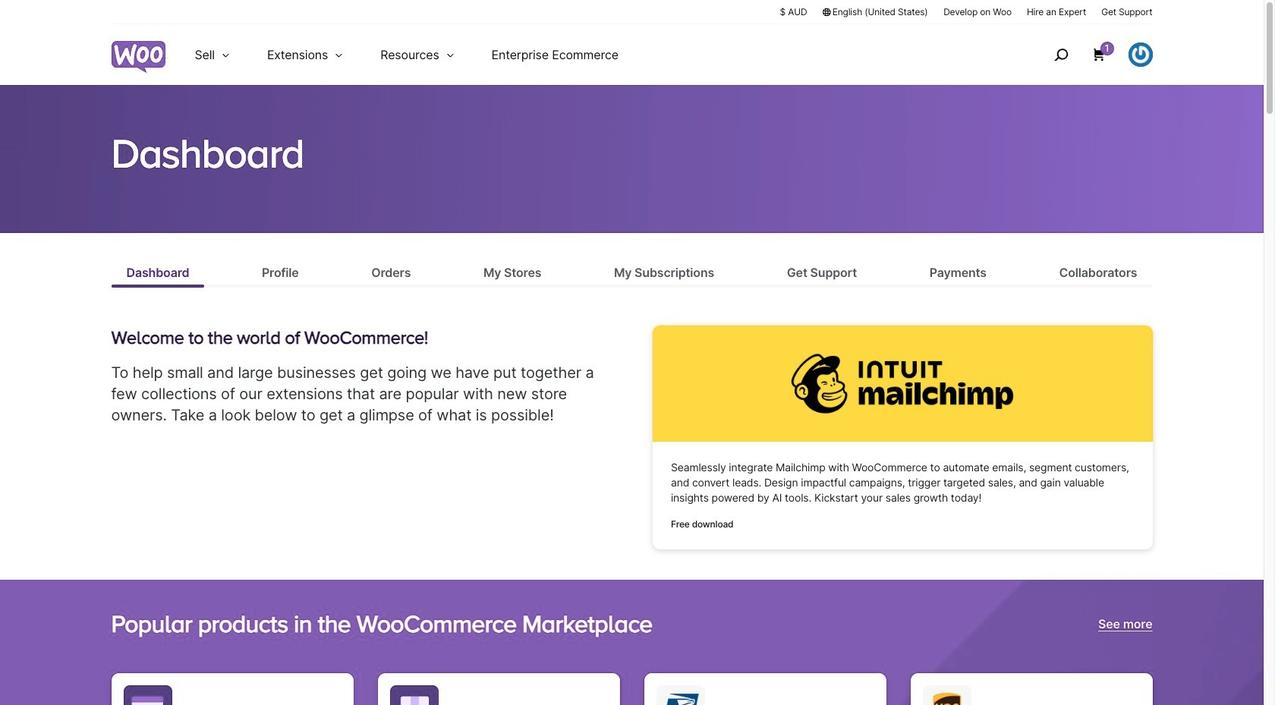 Task type: locate. For each thing, give the bounding box(es) containing it.
open account menu image
[[1129, 43, 1153, 67]]



Task type: vqa. For each thing, say whether or not it's contained in the screenshot.
'Open account menu' icon
yes



Task type: describe. For each thing, give the bounding box(es) containing it.
service navigation menu element
[[1022, 30, 1153, 79]]

search image
[[1049, 43, 1073, 67]]



